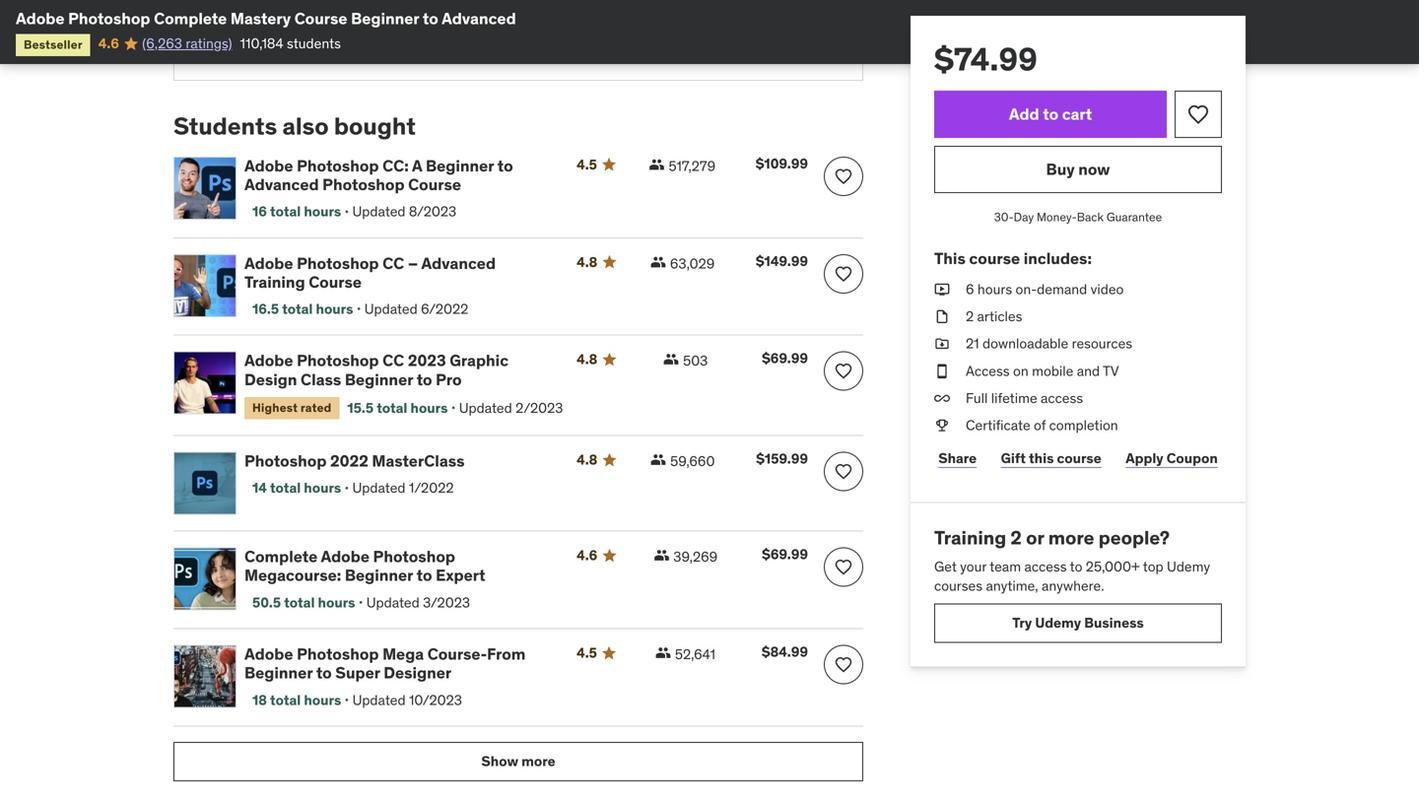 Task type: describe. For each thing, give the bounding box(es) containing it.
apply coupon button
[[1122, 439, 1223, 479]]

0 vertical spatial advanced
[[442, 8, 516, 29]]

adobe photoshop mega course-from beginner to super designer link
[[245, 644, 553, 684]]

access inside training 2 or more people? get your team access to 25,000+ top udemy courses anytime, anywhere.
[[1025, 558, 1067, 576]]

0 vertical spatial access
[[1041, 389, 1084, 407]]

this course includes:
[[935, 248, 1092, 268]]

beginner right report
[[351, 8, 419, 29]]

16
[[252, 203, 267, 221]]

demand
[[1037, 281, 1088, 298]]

total for photoshop 2022 masterclass
[[270, 479, 301, 497]]

team
[[990, 558, 1022, 576]]

16 total hours
[[252, 203, 341, 221]]

to inside button
[[1043, 104, 1059, 124]]

cc for 2023
[[383, 351, 405, 371]]

adobe photoshop cc – advanced training course link
[[245, 253, 553, 292]]

resources
[[1072, 335, 1133, 353]]

39,269
[[674, 548, 718, 566]]

$69.99 for adobe photoshop cc 2023 graphic design class beginner to pro
[[762, 350, 809, 368]]

updated 3/2023
[[367, 594, 470, 612]]

and
[[1077, 362, 1101, 380]]

to inside adobe photoshop mega course-from beginner to super designer
[[316, 663, 332, 684]]

cart
[[1063, 104, 1093, 124]]

on
[[1014, 362, 1029, 380]]

students also bought
[[174, 111, 416, 141]]

super
[[336, 663, 380, 684]]

show more button
[[174, 742, 864, 782]]

more inside button
[[522, 753, 556, 770]]

xsmall image for 6 hours on-demand video
[[935, 280, 951, 299]]

full
[[966, 389, 988, 407]]

report button
[[301, 27, 343, 46]]

15.5
[[347, 399, 374, 417]]

tv
[[1103, 362, 1120, 380]]

3 4.8 from the top
[[577, 451, 598, 469]]

mobile
[[1032, 362, 1074, 380]]

(6,263
[[142, 34, 182, 52]]

course inside adobe photoshop cc – advanced training course
[[309, 272, 362, 292]]

18 total hours
[[252, 692, 341, 709]]

total for adobe photoshop cc: a beginner to advanced photoshop course
[[270, 203, 301, 221]]

wishlist image for adobe photoshop mega course-from beginner to super designer
[[834, 655, 854, 675]]

–
[[408, 253, 418, 273]]

a
[[412, 156, 422, 176]]

show more
[[482, 753, 556, 770]]

cc for –
[[383, 253, 405, 273]]

adobe photoshop cc: a beginner to advanced photoshop course link
[[245, 156, 553, 195]]

includes:
[[1024, 248, 1092, 268]]

2022
[[330, 451, 369, 471]]

updated for mega
[[353, 692, 406, 709]]

30-day money-back guarantee
[[995, 210, 1163, 225]]

21 downloadable resources
[[966, 335, 1133, 353]]

adobe for adobe photoshop cc 2023 graphic design class beginner to pro
[[245, 351, 293, 371]]

wishlist image for adobe photoshop cc: a beginner to advanced photoshop course
[[834, 166, 854, 186]]

beginner inside adobe photoshop cc: a beginner to advanced photoshop course
[[426, 156, 494, 176]]

business
[[1085, 614, 1145, 632]]

photoshop inside adobe photoshop cc – advanced training course
[[297, 253, 379, 273]]

also
[[282, 111, 329, 141]]

$64.99
[[762, 741, 809, 759]]

$159.99
[[757, 450, 809, 468]]

from
[[487, 644, 526, 665]]

photoshop up updated 8/2023
[[323, 174, 405, 195]]

share button
[[935, 439, 982, 479]]

cc:
[[383, 156, 409, 176]]

1/2022
[[409, 479, 454, 497]]

bestseller
[[24, 37, 83, 52]]

mastery
[[231, 8, 291, 29]]

$109.99
[[756, 155, 809, 172]]

beginner inside 'complete adobe photoshop megacourse: beginner to expert'
[[345, 566, 413, 586]]

pro
[[436, 370, 462, 390]]

anytime,
[[986, 577, 1039, 595]]

to inside 'complete adobe photoshop megacourse: beginner to expert'
[[417, 566, 432, 586]]

hours right 6
[[978, 281, 1013, 298]]

course-
[[428, 644, 487, 665]]

this
[[935, 248, 966, 268]]

2/2023
[[516, 399, 563, 417]]

class
[[301, 370, 341, 390]]

gift
[[1001, 450, 1026, 468]]

hours for complete adobe photoshop megacourse: beginner to expert
[[318, 594, 355, 612]]

adobe photoshop cc 2023 graphic design class beginner to pro
[[245, 351, 509, 390]]

gift this course
[[1001, 450, 1102, 468]]

add to cart button
[[935, 91, 1167, 138]]

photoshop 2022 masterclass
[[245, 451, 465, 471]]

courses
[[935, 577, 983, 595]]

0 vertical spatial complete
[[154, 8, 227, 29]]

total right 15.5
[[377, 399, 408, 417]]

try
[[1013, 614, 1033, 632]]

xsmall image left full
[[935, 389, 951, 408]]

photoshop inside adobe photoshop mega course-from beginner to super designer
[[297, 644, 379, 665]]

$69.99 for complete adobe photoshop megacourse: beginner to expert
[[762, 546, 809, 564]]

updated for photoshop
[[367, 594, 420, 612]]

money-
[[1037, 210, 1077, 225]]

$74.99
[[935, 39, 1038, 79]]

hours down pro
[[411, 399, 448, 417]]

total for adobe photoshop mega course-from beginner to super designer
[[270, 692, 301, 709]]

photoshop inside 'complete adobe photoshop megacourse: beginner to expert'
[[373, 547, 456, 567]]

4.8 for advanced
[[577, 253, 598, 271]]

expert
[[436, 566, 486, 586]]

wishlist image for complete adobe photoshop megacourse: beginner to expert
[[834, 558, 854, 577]]

share
[[939, 450, 977, 468]]

updated 10/2023
[[353, 692, 462, 709]]

training inside adobe photoshop cc – advanced training course
[[245, 272, 305, 292]]

try udemy business
[[1013, 614, 1145, 632]]

xsmall image for access on mobile and tv
[[935, 362, 951, 381]]

adobe photoshop mega course-from beginner to super designer
[[245, 644, 526, 684]]

xsmall image for photoshop 2022 masterclass
[[651, 452, 667, 468]]

udemy inside training 2 or more people? get your team access to 25,000+ top udemy courses anytime, anywhere.
[[1168, 558, 1211, 576]]

hours for adobe photoshop cc: a beginner to advanced photoshop course
[[304, 203, 341, 221]]

guarantee
[[1107, 210, 1163, 225]]

xsmall image for 52,641
[[656, 645, 671, 661]]

ratings)
[[186, 34, 232, 52]]

bought
[[334, 111, 416, 141]]

xsmall image for adobe photoshop cc: a beginner to advanced photoshop course
[[649, 157, 665, 172]]



Task type: vqa. For each thing, say whether or not it's contained in the screenshot.
THE GIFT THIS COURSE
yes



Task type: locate. For each thing, give the bounding box(es) containing it.
highest
[[252, 400, 298, 416]]

xsmall image left 59,660
[[651, 452, 667, 468]]

training up 'your'
[[935, 526, 1007, 550]]

1 vertical spatial $69.99
[[762, 546, 809, 564]]

total right "16.5"
[[282, 300, 313, 318]]

$84.99
[[762, 643, 809, 661]]

cc left 2023
[[383, 351, 405, 371]]

cc inside adobe photoshop cc – advanced training course
[[383, 253, 405, 273]]

adobe photoshop cc: a beginner to advanced photoshop course
[[245, 156, 513, 195]]

2 vertical spatial 4.8
[[577, 451, 598, 469]]

advanced inside adobe photoshop cc: a beginner to advanced photoshop course
[[245, 174, 319, 195]]

highest rated
[[252, 400, 332, 416]]

110,184
[[240, 34, 284, 52]]

access down mobile
[[1041, 389, 1084, 407]]

$69.99 right 503
[[762, 350, 809, 368]]

adobe for adobe photoshop mega course-from beginner to super designer
[[245, 644, 293, 665]]

udemy right the try
[[1036, 614, 1082, 632]]

photoshop
[[68, 8, 150, 29], [297, 156, 379, 176], [323, 174, 405, 195], [297, 253, 379, 273], [297, 351, 379, 371], [245, 451, 327, 471], [373, 547, 456, 567], [297, 644, 379, 665]]

0 vertical spatial $69.99
[[762, 350, 809, 368]]

0 vertical spatial 2
[[966, 308, 974, 325]]

6/2022
[[421, 300, 469, 318]]

top
[[1144, 558, 1164, 576]]

total right the 14
[[270, 479, 301, 497]]

back
[[1077, 210, 1104, 225]]

cc
[[383, 253, 405, 273], [383, 351, 405, 371]]

1 vertical spatial 4.8
[[577, 351, 598, 369]]

1 horizontal spatial complete
[[245, 547, 318, 567]]

hours for adobe photoshop cc – advanced training course
[[316, 300, 353, 318]]

this
[[1029, 450, 1054, 468]]

10/2023
[[409, 692, 462, 709]]

1 vertical spatial course
[[408, 174, 461, 195]]

adobe up 18
[[245, 644, 293, 665]]

photoshop down also
[[297, 156, 379, 176]]

adobe up 16
[[245, 156, 293, 176]]

complete up 50.5
[[245, 547, 318, 567]]

more inside training 2 or more people? get your team access to 25,000+ top udemy courses anytime, anywhere.
[[1049, 526, 1095, 550]]

photoshop up 18 total hours
[[297, 644, 379, 665]]

lifetime
[[992, 389, 1038, 407]]

1 cc from the top
[[383, 253, 405, 273]]

0 horizontal spatial 2
[[966, 308, 974, 325]]

15.5 total hours
[[347, 399, 448, 417]]

50.5 total hours
[[252, 594, 355, 612]]

$149.99
[[756, 252, 809, 270]]

updated 8/2023
[[353, 203, 457, 221]]

video
[[1091, 281, 1124, 298]]

photoshop up rated
[[297, 351, 379, 371]]

hours down 2022
[[304, 479, 341, 497]]

updated down photoshop 2022 masterclass link
[[353, 479, 406, 497]]

to inside adobe photoshop cc 2023 graphic design class beginner to pro
[[417, 370, 432, 390]]

updated down complete adobe photoshop megacourse: beginner to expert link
[[367, 594, 420, 612]]

photoshop up the 14 total hours
[[245, 451, 327, 471]]

photoshop up updated 3/2023
[[373, 547, 456, 567]]

0 horizontal spatial 4.6
[[98, 34, 119, 52]]

adobe photoshop complete mastery course beginner to advanced
[[16, 8, 516, 29]]

1 vertical spatial advanced
[[245, 174, 319, 195]]

photoshop up (6,263
[[68, 8, 150, 29]]

adobe inside adobe photoshop cc – advanced training course
[[245, 253, 293, 273]]

2023
[[408, 351, 446, 371]]

access
[[1041, 389, 1084, 407], [1025, 558, 1067, 576]]

beginner up 15.5
[[345, 370, 413, 390]]

to inside training 2 or more people? get your team access to 25,000+ top udemy courses anytime, anywhere.
[[1071, 558, 1083, 576]]

graphic
[[450, 351, 509, 371]]

adobe inside adobe photoshop cc 2023 graphic design class beginner to pro
[[245, 351, 293, 371]]

updated for cc:
[[353, 203, 406, 221]]

1 vertical spatial complete
[[245, 547, 318, 567]]

adobe up bestseller
[[16, 8, 65, 29]]

training up "16.5"
[[245, 272, 305, 292]]

advanced inside adobe photoshop cc – advanced training course
[[421, 253, 496, 273]]

2 articles
[[966, 308, 1023, 325]]

articles
[[978, 308, 1023, 325]]

517,279
[[669, 157, 716, 175]]

1 horizontal spatial 2
[[1011, 526, 1022, 550]]

buy now button
[[935, 146, 1223, 193]]

gift this course link
[[997, 439, 1106, 479]]

0 vertical spatial udemy
[[1168, 558, 1211, 576]]

xsmall image
[[649, 157, 665, 172], [935, 334, 951, 354], [664, 352, 679, 368], [935, 389, 951, 408], [651, 452, 667, 468]]

photoshop up 16.5 total hours
[[297, 253, 379, 273]]

xsmall image left access
[[935, 362, 951, 381]]

xsmall image left 21 in the top of the page
[[935, 334, 951, 354]]

course inside adobe photoshop cc: a beginner to advanced photoshop course
[[408, 174, 461, 195]]

hours down super at the bottom of the page
[[304, 692, 341, 709]]

access down or
[[1025, 558, 1067, 576]]

2 4.5 from the top
[[577, 644, 597, 662]]

hours down 'complete adobe photoshop megacourse: beginner to expert'
[[318, 594, 355, 612]]

to inside adobe photoshop cc: a beginner to advanced photoshop course
[[498, 156, 513, 176]]

on-
[[1016, 281, 1037, 298]]

1 4.8 from the top
[[577, 253, 598, 271]]

xsmall image left 6
[[935, 280, 951, 299]]

0 vertical spatial 4.8
[[577, 253, 598, 271]]

get
[[935, 558, 957, 576]]

1 vertical spatial more
[[522, 753, 556, 770]]

try udemy business link
[[935, 604, 1223, 643]]

mega
[[383, 644, 424, 665]]

course down completion
[[1058, 450, 1102, 468]]

xsmall image left 39,269
[[654, 548, 670, 564]]

1 vertical spatial access
[[1025, 558, 1067, 576]]

wishlist image
[[1187, 103, 1211, 126], [834, 166, 854, 186], [834, 264, 854, 284], [834, 362, 854, 381], [834, 462, 854, 482], [834, 558, 854, 577], [834, 655, 854, 675]]

adobe inside adobe photoshop cc: a beginner to advanced photoshop course
[[245, 156, 293, 176]]

0 vertical spatial 4.6
[[98, 34, 119, 52]]

hours right 16
[[304, 203, 341, 221]]

xsmall image left 2 articles
[[935, 307, 951, 327]]

total down megacourse:
[[284, 594, 315, 612]]

course
[[295, 8, 348, 29], [408, 174, 461, 195], [309, 272, 362, 292]]

apply coupon
[[1126, 450, 1219, 468]]

2 vertical spatial advanced
[[421, 253, 496, 273]]

503
[[683, 352, 708, 370]]

adobe
[[16, 8, 65, 29], [245, 156, 293, 176], [245, 253, 293, 273], [245, 351, 293, 371], [321, 547, 370, 567], [245, 644, 293, 665]]

training
[[245, 272, 305, 292], [935, 526, 1007, 550]]

1 vertical spatial course
[[1058, 450, 1102, 468]]

updated down adobe photoshop cc: a beginner to advanced photoshop course
[[353, 203, 406, 221]]

beginner right 'a' at the left top of page
[[426, 156, 494, 176]]

adobe for adobe photoshop cc: a beginner to advanced photoshop course
[[245, 156, 293, 176]]

mark as unhelpful image
[[255, 27, 275, 46]]

certificate
[[966, 417, 1031, 434]]

megacourse:
[[245, 566, 341, 586]]

59,660
[[671, 453, 715, 470]]

1 horizontal spatial more
[[1049, 526, 1095, 550]]

beginner inside adobe photoshop mega course-from beginner to super designer
[[245, 663, 313, 684]]

now
[[1079, 159, 1111, 179]]

total
[[270, 203, 301, 221], [282, 300, 313, 318], [377, 399, 408, 417], [270, 479, 301, 497], [284, 594, 315, 612], [270, 692, 301, 709]]

udemy right top
[[1168, 558, 1211, 576]]

1 vertical spatial 4.5
[[577, 644, 597, 662]]

0 horizontal spatial complete
[[154, 8, 227, 29]]

1 horizontal spatial training
[[935, 526, 1007, 550]]

1 vertical spatial udemy
[[1036, 614, 1082, 632]]

xsmall image for adobe photoshop cc 2023 graphic design class beginner to pro
[[664, 352, 679, 368]]

buy
[[1047, 159, 1075, 179]]

adobe up highest
[[245, 351, 293, 371]]

add
[[1010, 104, 1040, 124]]

wishlist image for photoshop 2022 masterclass
[[834, 462, 854, 482]]

people?
[[1099, 526, 1171, 550]]

52,641
[[675, 646, 716, 664]]

$69.99 right 39,269
[[762, 546, 809, 564]]

complete inside 'complete adobe photoshop megacourse: beginner to expert'
[[245, 547, 318, 567]]

6
[[966, 281, 975, 298]]

downloadable
[[983, 335, 1069, 353]]

0 vertical spatial more
[[1049, 526, 1095, 550]]

3/2023
[[423, 594, 470, 612]]

course up 16.5 total hours
[[309, 272, 362, 292]]

wishlist image for adobe photoshop cc 2023 graphic design class beginner to pro
[[834, 362, 854, 381]]

updated for cc
[[365, 300, 418, 318]]

$69.99
[[762, 350, 809, 368], [762, 546, 809, 564]]

2 vertical spatial course
[[309, 272, 362, 292]]

cc left –
[[383, 253, 405, 273]]

wishlist image for adobe photoshop cc – advanced training course
[[834, 264, 854, 284]]

complete up (6,263 ratings)
[[154, 8, 227, 29]]

course up students
[[295, 8, 348, 29]]

updated down pro
[[459, 399, 512, 417]]

xsmall image
[[651, 254, 666, 270], [935, 280, 951, 299], [935, 307, 951, 327], [935, 362, 951, 381], [935, 416, 951, 435], [654, 548, 670, 564], [656, 645, 671, 661]]

training 2 or more people? get your team access to 25,000+ top udemy courses anytime, anywhere.
[[935, 526, 1211, 595]]

2 $69.99 from the top
[[762, 546, 809, 564]]

hours for photoshop 2022 masterclass
[[304, 479, 341, 497]]

1 horizontal spatial 4.6
[[577, 547, 598, 565]]

hours for adobe photoshop mega course-from beginner to super designer
[[304, 692, 341, 709]]

total right 18
[[270, 692, 301, 709]]

hours down adobe photoshop cc – advanced training course
[[316, 300, 353, 318]]

day
[[1014, 210, 1034, 225]]

2 inside training 2 or more people? get your team access to 25,000+ top udemy courses anytime, anywhere.
[[1011, 526, 1022, 550]]

add to cart
[[1010, 104, 1093, 124]]

xsmall image for certificate of completion
[[935, 416, 951, 435]]

0 horizontal spatial more
[[522, 753, 556, 770]]

2 down 6
[[966, 308, 974, 325]]

xsmall image for 39,269
[[654, 548, 670, 564]]

designer
[[384, 663, 452, 684]]

buy now
[[1047, 159, 1111, 179]]

adobe inside adobe photoshop mega course-from beginner to super designer
[[245, 644, 293, 665]]

adobe inside 'complete adobe photoshop megacourse: beginner to expert'
[[321, 547, 370, 567]]

report
[[301, 27, 343, 45]]

4.5 for adobe photoshop mega course-from beginner to super designer
[[577, 644, 597, 662]]

0 horizontal spatial training
[[245, 272, 305, 292]]

xsmall image left 52,641
[[656, 645, 671, 661]]

total right 16
[[270, 203, 301, 221]]

beginner up 18 total hours
[[245, 663, 313, 684]]

adobe up 50.5 total hours
[[321, 547, 370, 567]]

2 4.8 from the top
[[577, 351, 598, 369]]

beginner inside adobe photoshop cc 2023 graphic design class beginner to pro
[[345, 370, 413, 390]]

students
[[174, 111, 277, 141]]

students
[[287, 34, 341, 52]]

18
[[252, 692, 267, 709]]

course
[[970, 248, 1021, 268], [1058, 450, 1102, 468]]

xsmall image left 63,029
[[651, 254, 666, 270]]

full lifetime access
[[966, 389, 1084, 407]]

2 cc from the top
[[383, 351, 405, 371]]

0 horizontal spatial course
[[970, 248, 1021, 268]]

course up 6
[[970, 248, 1021, 268]]

0 vertical spatial 4.5
[[577, 156, 597, 173]]

xsmall image left 517,279
[[649, 157, 665, 172]]

adobe for adobe photoshop complete mastery course beginner to advanced
[[16, 8, 65, 29]]

0 vertical spatial course
[[970, 248, 1021, 268]]

1 vertical spatial cc
[[383, 351, 405, 371]]

1 $69.99 from the top
[[762, 350, 809, 368]]

0 vertical spatial course
[[295, 8, 348, 29]]

1 vertical spatial 2
[[1011, 526, 1022, 550]]

25,000+
[[1086, 558, 1141, 576]]

1 vertical spatial training
[[935, 526, 1007, 550]]

photoshop inside adobe photoshop cc 2023 graphic design class beginner to pro
[[297, 351, 379, 371]]

total for adobe photoshop cc – advanced training course
[[282, 300, 313, 318]]

1 4.5 from the top
[[577, 156, 597, 173]]

4.5 for adobe photoshop cc: a beginner to advanced photoshop course
[[577, 156, 597, 173]]

mark as helpful image
[[208, 27, 228, 46]]

xsmall image left 503
[[664, 352, 679, 368]]

training inside training 2 or more people? get your team access to 25,000+ top udemy courses anytime, anywhere.
[[935, 526, 1007, 550]]

access on mobile and tv
[[966, 362, 1120, 380]]

4.8
[[577, 253, 598, 271], [577, 351, 598, 369], [577, 451, 598, 469]]

total for complete adobe photoshop megacourse: beginner to expert
[[284, 594, 315, 612]]

0 vertical spatial cc
[[383, 253, 405, 273]]

or
[[1027, 526, 1045, 550]]

4.8 for graphic
[[577, 351, 598, 369]]

1 vertical spatial 4.6
[[577, 547, 598, 565]]

0 horizontal spatial udemy
[[1036, 614, 1082, 632]]

0 vertical spatial training
[[245, 272, 305, 292]]

adobe up "16.5"
[[245, 253, 293, 273]]

updated for masterclass
[[353, 479, 406, 497]]

xsmall image for 2 articles
[[935, 307, 951, 327]]

63,029
[[670, 255, 715, 272]]

course up 8/2023
[[408, 174, 461, 195]]

(6,263 ratings)
[[142, 34, 232, 52]]

1 horizontal spatial udemy
[[1168, 558, 1211, 576]]

updated 1/2022
[[353, 479, 454, 497]]

2
[[966, 308, 974, 325], [1011, 526, 1022, 550]]

beginner up updated 3/2023
[[345, 566, 413, 586]]

show
[[482, 753, 519, 770]]

updated down super at the bottom of the page
[[353, 692, 406, 709]]

photoshop 2022 masterclass link
[[245, 451, 553, 471]]

anywhere.
[[1042, 577, 1105, 595]]

more right show
[[522, 753, 556, 770]]

more
[[1049, 526, 1095, 550], [522, 753, 556, 770]]

cc inside adobe photoshop cc 2023 graphic design class beginner to pro
[[383, 351, 405, 371]]

8/2023
[[409, 203, 457, 221]]

2 left or
[[1011, 526, 1022, 550]]

xsmall image for 63,029
[[651, 254, 666, 270]]

design
[[245, 370, 297, 390]]

updated 6/2022
[[365, 300, 469, 318]]

more right or
[[1049, 526, 1095, 550]]

updated down adobe photoshop cc – advanced training course link
[[365, 300, 418, 318]]

certificate of completion
[[966, 417, 1119, 434]]

xsmall image up share
[[935, 416, 951, 435]]

1 horizontal spatial course
[[1058, 450, 1102, 468]]

adobe for adobe photoshop cc – advanced training course
[[245, 253, 293, 273]]



